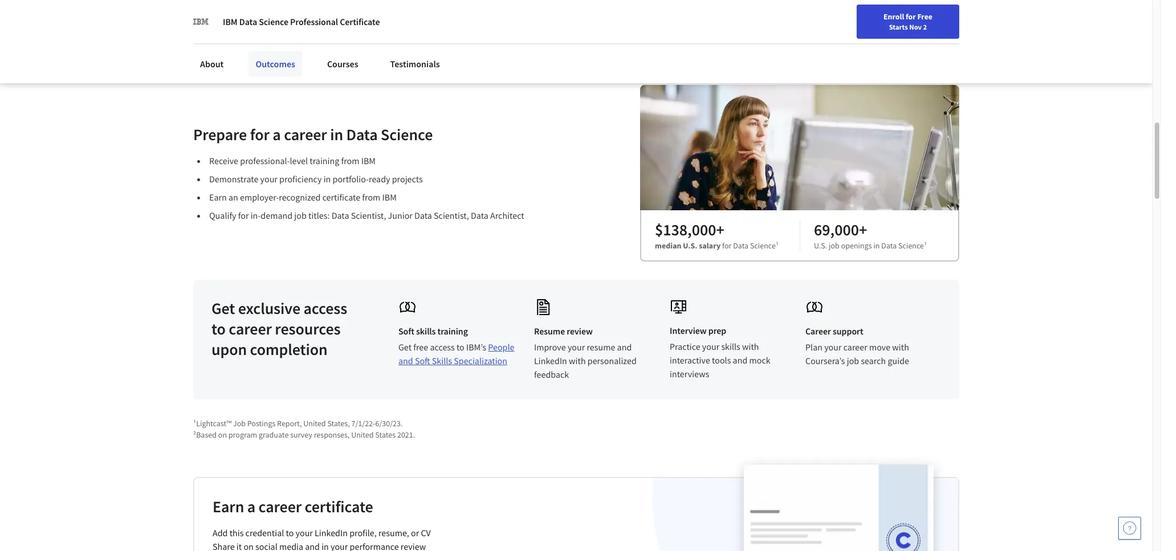 Task type: vqa. For each thing, say whether or not it's contained in the screenshot.
'with' to the left
yes



Task type: locate. For each thing, give the bounding box(es) containing it.
1 horizontal spatial with
[[742, 341, 759, 352]]

0 horizontal spatial training
[[310, 155, 339, 166]]

employer-
[[240, 191, 279, 203]]

for up professional-
[[250, 124, 270, 145]]

projects
[[392, 173, 423, 185]]

your down professional-
[[260, 173, 278, 185]]

1 horizontal spatial +
[[859, 219, 867, 240]]

1 horizontal spatial a
[[273, 124, 281, 145]]

1 horizontal spatial and
[[617, 341, 632, 353]]

1 vertical spatial ibm
[[361, 155, 376, 166]]

to right the credential
[[286, 527, 294, 539]]

get inside get exclusive access to career resources upon completion
[[212, 298, 235, 319]]

exclusive
[[238, 298, 300, 319]]

certificate
[[340, 16, 380, 27]]

1 horizontal spatial ibm
[[361, 155, 376, 166]]

more
[[236, 17, 257, 28]]

about
[[200, 58, 224, 70]]

None search field
[[163, 7, 436, 30]]

1 vertical spatial in
[[324, 173, 331, 185]]

career right 'new'
[[886, 13, 908, 23]]

access up "completion"
[[304, 298, 347, 319]]

science up projects
[[381, 124, 433, 145]]

soft up free
[[399, 326, 414, 337]]

skills up free
[[416, 326, 436, 337]]

2 horizontal spatial and
[[733, 355, 748, 366]]

0 horizontal spatial u.s.
[[683, 241, 698, 251]]

2 vertical spatial to
[[286, 527, 294, 539]]

1 horizontal spatial u.s.
[[814, 241, 827, 251]]

2 vertical spatial in
[[874, 241, 880, 251]]

ibm
[[223, 16, 238, 27], [361, 155, 376, 166], [382, 191, 397, 203]]

add this credential to your linkedin profile, resume, or cv
[[213, 527, 431, 539]]

0 vertical spatial to
[[212, 319, 226, 339]]

certificate down portfolio-
[[322, 191, 360, 203]]

1 horizontal spatial skills
[[721, 341, 741, 352]]

¹lightcast™
[[193, 418, 232, 429]]

in left portfolio-
[[324, 173, 331, 185]]

2 horizontal spatial ibm
[[382, 191, 397, 203]]

about link
[[193, 51, 231, 76]]

skills
[[416, 326, 436, 337], [721, 341, 741, 352]]

resume,
[[379, 527, 409, 539]]

0 vertical spatial get
[[212, 298, 235, 319]]

earn up add
[[213, 497, 244, 517]]

0 horizontal spatial soft
[[399, 326, 414, 337]]

+ for $138,000
[[716, 219, 724, 240]]

0 vertical spatial skills
[[416, 326, 436, 337]]

soft down free
[[415, 355, 430, 367]]

with up feedback at bottom
[[569, 355, 586, 367]]

your up coursera's
[[825, 341, 842, 353]]

2 horizontal spatial with
[[892, 341, 909, 353]]

get
[[212, 298, 235, 319], [399, 341, 412, 353]]

$138,000 + median u.s. salary for data science ¹
[[655, 219, 779, 251]]

1 vertical spatial to
[[457, 341, 465, 353]]

or
[[411, 527, 419, 539]]

your inside career support plan your career move with coursera's job search guide
[[825, 341, 842, 353]]

titles:
[[308, 210, 330, 221]]

coursera enterprise logos image
[[705, 0, 933, 21]]

1 horizontal spatial scientist,
[[434, 210, 469, 221]]

0 vertical spatial ibm
[[223, 16, 238, 27]]

linkedin left profile,
[[315, 527, 348, 539]]

resume review improve your resume and linkedin with personalized feedback
[[534, 326, 637, 380]]

¹ for $138,000
[[776, 241, 779, 251]]

for inside enroll for free starts nov 2
[[906, 11, 916, 22]]

move
[[869, 341, 891, 353]]

1 vertical spatial get
[[399, 341, 412, 353]]

with inside resume review improve your resume and linkedin with personalized feedback
[[569, 355, 586, 367]]

a up professional-
[[273, 124, 281, 145]]

0 vertical spatial linkedin
[[534, 355, 567, 367]]

earn for earn a career certificate
[[213, 497, 244, 517]]

0 vertical spatial from
[[341, 155, 360, 166]]

architect
[[490, 210, 524, 221]]

in
[[330, 124, 343, 145], [324, 173, 331, 185], [874, 241, 880, 251]]

u.s. down the $138,000 on the right top of page
[[683, 241, 698, 251]]

united down 7/1/22-
[[351, 430, 374, 440]]

science inside '$138,000 + median u.s. salary for data science ¹'
[[750, 241, 776, 251]]

job down recognized
[[294, 210, 307, 221]]

+ inside 69,000 + u.s. job openings in data science ¹
[[859, 219, 867, 240]]

graduate
[[259, 430, 289, 440]]

earn left the an
[[209, 191, 227, 203]]

1 horizontal spatial to
[[286, 527, 294, 539]]

for left business
[[322, 17, 333, 28]]

a
[[273, 124, 281, 145], [247, 497, 255, 517]]

your down review
[[568, 341, 585, 353]]

0 vertical spatial a
[[273, 124, 281, 145]]

level
[[290, 155, 308, 166]]

1 horizontal spatial access
[[430, 341, 455, 353]]

for right salary
[[722, 241, 732, 251]]

1 vertical spatial united
[[351, 430, 374, 440]]

0 vertical spatial earn
[[209, 191, 227, 203]]

demand
[[261, 210, 293, 221]]

an
[[229, 191, 238, 203]]

skills up tools
[[721, 341, 741, 352]]

0 horizontal spatial united
[[303, 418, 326, 429]]

+ up salary
[[716, 219, 724, 240]]

prepare
[[193, 124, 247, 145]]

your inside interview prep practice your skills with interactive tools and mock interviews
[[702, 341, 720, 352]]

1 vertical spatial career
[[806, 326, 831, 337]]

1 horizontal spatial ¹
[[924, 241, 927, 251]]

1 horizontal spatial job
[[829, 241, 840, 251]]

0 horizontal spatial and
[[399, 355, 413, 367]]

from up portfolio-
[[341, 155, 360, 166]]

2
[[923, 22, 927, 31]]

+ inside '$138,000 + median u.s. salary for data science ¹'
[[716, 219, 724, 240]]

2 vertical spatial job
[[847, 355, 859, 367]]

²based
[[193, 430, 217, 440]]

u.s. down 69,000
[[814, 241, 827, 251]]

training
[[310, 155, 339, 166], [438, 326, 468, 337]]

1 vertical spatial earn
[[213, 497, 244, 517]]

to left exclusive
[[212, 319, 226, 339]]

0 horizontal spatial career
[[806, 326, 831, 337]]

2 ¹ from the left
[[924, 241, 927, 251]]

from up qualify for in-demand job titles: data scientist, junior data scientist, data architect
[[362, 191, 380, 203]]

0 vertical spatial career
[[886, 13, 908, 23]]

training up demonstrate your proficiency in portfolio-ready projects
[[310, 155, 339, 166]]

0 horizontal spatial +
[[716, 219, 724, 240]]

portfolio-
[[333, 173, 369, 185]]

a up the credential
[[247, 497, 255, 517]]

ibm up ready
[[361, 155, 376, 166]]

get for get exclusive access to career resources upon completion
[[212, 298, 235, 319]]

for left "in-"
[[238, 210, 249, 221]]

skills inside interview prep practice your skills with interactive tools and mock interviews
[[721, 341, 741, 352]]

0 horizontal spatial scientist,
[[351, 210, 386, 221]]

1 horizontal spatial training
[[438, 326, 468, 337]]

6/30/23.
[[375, 418, 403, 429]]

ibm right ibm 'icon'
[[223, 16, 238, 27]]

1 vertical spatial skills
[[721, 341, 741, 352]]

1 horizontal spatial linkedin
[[534, 355, 567, 367]]

in inside 69,000 + u.s. job openings in data science ¹
[[874, 241, 880, 251]]

in right openings
[[874, 241, 880, 251]]

1 horizontal spatial career
[[886, 13, 908, 23]]

free
[[413, 341, 428, 353]]

united up survey at left
[[303, 418, 326, 429]]

prepare for a career in data science
[[193, 124, 433, 145]]

science right salary
[[750, 241, 776, 251]]

job down 69,000
[[829, 241, 840, 251]]

69,000
[[814, 219, 859, 240]]

access inside get exclusive access to career resources upon completion
[[304, 298, 347, 319]]

support
[[833, 326, 864, 337]]

with up guide
[[892, 341, 909, 353]]

people
[[488, 341, 515, 353]]

2 horizontal spatial to
[[457, 341, 465, 353]]

for up nov
[[906, 11, 916, 22]]

science
[[259, 16, 288, 27], [381, 124, 433, 145], [750, 241, 776, 251], [899, 241, 924, 251]]

interviews
[[670, 368, 709, 380]]

data right openings
[[882, 241, 897, 251]]

¹ inside 69,000 + u.s. job openings in data science ¹
[[924, 241, 927, 251]]

in up portfolio-
[[330, 124, 343, 145]]

data right salary
[[733, 241, 749, 251]]

median
[[655, 241, 682, 251]]

scientist, left junior
[[351, 210, 386, 221]]

linkedin inside resume review improve your resume and linkedin with personalized feedback
[[534, 355, 567, 367]]

get left free
[[399, 341, 412, 353]]

science right openings
[[899, 241, 924, 251]]

job inside 69,000 + u.s. job openings in data science ¹
[[829, 241, 840, 251]]

career inside find your new career link
[[886, 13, 908, 23]]

data
[[239, 16, 257, 27], [346, 124, 378, 145], [332, 210, 349, 221], [415, 210, 432, 221], [471, 210, 488, 221], [733, 241, 749, 251], [882, 241, 897, 251]]

career inside get exclusive access to career resources upon completion
[[229, 319, 272, 339]]

get up upon
[[212, 298, 235, 319]]

demonstrate your proficiency in portfolio-ready projects
[[209, 173, 423, 185]]

resources
[[275, 319, 341, 339]]

2 vertical spatial ibm
[[382, 191, 397, 203]]

find
[[836, 13, 851, 23]]

report,
[[277, 418, 302, 429]]

job left search
[[847, 355, 859, 367]]

profile,
[[350, 527, 377, 539]]

2 horizontal spatial job
[[847, 355, 859, 367]]

and up personalized
[[617, 341, 632, 353]]

0 horizontal spatial job
[[294, 210, 307, 221]]

linkedin down improve
[[534, 355, 567, 367]]

¹
[[776, 241, 779, 251], [924, 241, 927, 251]]

salary
[[699, 241, 721, 251]]

to for ibm's
[[457, 341, 465, 353]]

access up skills
[[430, 341, 455, 353]]

1 vertical spatial job
[[829, 241, 840, 251]]

0 horizontal spatial access
[[304, 298, 347, 319]]

0 horizontal spatial a
[[247, 497, 255, 517]]

¹ inside '$138,000 + median u.s. salary for data science ¹'
[[776, 241, 779, 251]]

0 vertical spatial job
[[294, 210, 307, 221]]

certificate up add this credential to your linkedin profile, resume, or cv
[[305, 497, 373, 517]]

1 horizontal spatial get
[[399, 341, 412, 353]]

¹ for 69,000
[[924, 241, 927, 251]]

0 horizontal spatial get
[[212, 298, 235, 319]]

data inside 69,000 + u.s. job openings in data science ¹
[[882, 241, 897, 251]]

to for career
[[212, 319, 226, 339]]

career
[[284, 124, 327, 145], [229, 319, 272, 339], [844, 341, 868, 353], [259, 497, 302, 517]]

1 scientist, from the left
[[351, 210, 386, 221]]

u.s.
[[683, 241, 698, 251], [814, 241, 827, 251]]

your down prep
[[702, 341, 720, 352]]

and left skills
[[399, 355, 413, 367]]

your down earn a career certificate at the bottom left of page
[[296, 527, 313, 539]]

0 horizontal spatial with
[[569, 355, 586, 367]]

1 vertical spatial soft
[[415, 355, 430, 367]]

training up get free access to ibm's
[[438, 326, 468, 337]]

1 ¹ from the left
[[776, 241, 779, 251]]

0 vertical spatial training
[[310, 155, 339, 166]]

to left ibm's
[[457, 341, 465, 353]]

1 u.s. from the left
[[683, 241, 698, 251]]

ready
[[369, 173, 390, 185]]

scientist, right junior
[[434, 210, 469, 221]]

enroll
[[884, 11, 904, 22]]

united
[[303, 418, 326, 429], [351, 430, 374, 440]]

career
[[886, 13, 908, 23], [806, 326, 831, 337]]

+
[[716, 219, 724, 240], [859, 219, 867, 240]]

to
[[212, 319, 226, 339], [457, 341, 465, 353], [286, 527, 294, 539]]

1 vertical spatial linkedin
[[315, 527, 348, 539]]

2 u.s. from the left
[[814, 241, 827, 251]]

coursera's
[[806, 355, 845, 367]]

with up the mock
[[742, 341, 759, 352]]

and right tools
[[733, 355, 748, 366]]

1 horizontal spatial soft
[[415, 355, 430, 367]]

1 horizontal spatial from
[[362, 191, 380, 203]]

1 vertical spatial from
[[362, 191, 380, 203]]

career up plan
[[806, 326, 831, 337]]

0 horizontal spatial ¹
[[776, 241, 779, 251]]

2 + from the left
[[859, 219, 867, 240]]

with inside career support plan your career move with coursera's job search guide
[[892, 341, 909, 353]]

upon
[[212, 339, 247, 360]]

to for your
[[286, 527, 294, 539]]

professional
[[290, 16, 338, 27]]

to inside get exclusive access to career resources upon completion
[[212, 319, 226, 339]]

+ up openings
[[859, 219, 867, 240]]

ibm down ready
[[382, 191, 397, 203]]

u.s. inside 69,000 + u.s. job openings in data science ¹
[[814, 241, 827, 251]]

0 vertical spatial access
[[304, 298, 347, 319]]

with
[[742, 341, 759, 352], [892, 341, 909, 353], [569, 355, 586, 367]]

u.s. inside '$138,000 + median u.s. salary for data science ¹'
[[683, 241, 698, 251]]

1 vertical spatial access
[[430, 341, 455, 353]]

0 vertical spatial united
[[303, 418, 326, 429]]

0 horizontal spatial to
[[212, 319, 226, 339]]

from
[[341, 155, 360, 166], [362, 191, 380, 203]]

2021.
[[397, 430, 415, 440]]

this
[[230, 527, 244, 539]]

program
[[229, 430, 257, 440]]

1 + from the left
[[716, 219, 724, 240]]

earn an employer-recognized certificate from ibm
[[209, 191, 397, 203]]

cv
[[421, 527, 431, 539]]



Task type: describe. For each thing, give the bounding box(es) containing it.
tools
[[712, 355, 731, 366]]

0 horizontal spatial linkedin
[[315, 527, 348, 539]]

access for free
[[430, 341, 455, 353]]

0 horizontal spatial skills
[[416, 326, 436, 337]]

data left 'architect'
[[471, 210, 488, 221]]

0 horizontal spatial ibm
[[223, 16, 238, 27]]

free
[[918, 11, 933, 22]]

interview prep practice your skills with interactive tools and mock interviews
[[670, 325, 771, 380]]

for for starts
[[906, 11, 916, 22]]

data right 'titles:'
[[332, 210, 349, 221]]

get for get free access to ibm's
[[399, 341, 412, 353]]

specialization
[[454, 355, 507, 367]]

soft skills training
[[399, 326, 468, 337]]

science inside 69,000 + u.s. job openings in data science ¹
[[899, 241, 924, 251]]

in-
[[251, 210, 261, 221]]

testimonials
[[390, 58, 440, 70]]

interactive
[[670, 355, 710, 366]]

for for demand
[[238, 210, 249, 221]]

add
[[213, 527, 228, 539]]

with inside interview prep practice your skills with interactive tools and mock interviews
[[742, 341, 759, 352]]

data left about
[[239, 16, 257, 27]]

get free access to ibm's
[[399, 341, 488, 353]]

2 scientist, from the left
[[434, 210, 469, 221]]

and inside resume review improve your resume and linkedin with personalized feedback
[[617, 341, 632, 353]]

resume
[[587, 341, 615, 353]]

proficiency
[[279, 173, 322, 185]]

career inside career support plan your career move with coursera's job search guide
[[844, 341, 868, 353]]

personalized
[[588, 355, 637, 367]]

professional-
[[240, 155, 290, 166]]

search
[[861, 355, 886, 367]]

find your new career link
[[831, 11, 914, 26]]

ibm data science professional certificate
[[223, 16, 380, 27]]

1 vertical spatial training
[[438, 326, 468, 337]]

find your new career
[[836, 13, 908, 23]]

resume
[[534, 326, 565, 337]]

survey
[[290, 430, 312, 440]]

about
[[259, 17, 283, 28]]

earn for earn an employer-recognized certificate from ibm
[[209, 191, 227, 203]]

job inside career support plan your career move with coursera's job search guide
[[847, 355, 859, 367]]

people and soft skills specialization
[[399, 341, 515, 367]]

data up portfolio-
[[346, 124, 378, 145]]

prep
[[709, 325, 727, 336]]

1 horizontal spatial united
[[351, 430, 374, 440]]

get exclusive access to career resources upon completion
[[212, 298, 347, 360]]

0 vertical spatial soft
[[399, 326, 414, 337]]

starts
[[889, 22, 908, 31]]

1 vertical spatial certificate
[[305, 497, 373, 517]]

new
[[869, 13, 884, 23]]

69,000 + u.s. job openings in data science ¹
[[814, 219, 927, 251]]

receive
[[209, 155, 238, 166]]

postings
[[247, 418, 276, 429]]

ibm image
[[193, 14, 209, 30]]

1 vertical spatial a
[[247, 497, 255, 517]]

feedback
[[534, 369, 569, 380]]

0 vertical spatial in
[[330, 124, 343, 145]]

earn a career certificate
[[213, 497, 373, 517]]

recognized
[[279, 191, 321, 203]]

completion
[[250, 339, 328, 360]]

plan
[[806, 341, 823, 353]]

data right junior
[[415, 210, 432, 221]]

+ for 69,000
[[859, 219, 867, 240]]

receive professional-level training from ibm
[[209, 155, 376, 166]]

courses
[[327, 58, 358, 70]]

mock
[[749, 355, 771, 366]]

on
[[218, 430, 227, 440]]

outcomes link
[[249, 51, 302, 76]]

english button
[[914, 0, 982, 37]]

your inside resume review improve your resume and linkedin with personalized feedback
[[568, 341, 585, 353]]

interview
[[670, 325, 707, 336]]

junior
[[388, 210, 413, 221]]

and inside interview prep practice your skills with interactive tools and mock interviews
[[733, 355, 748, 366]]

improve
[[534, 341, 566, 353]]

people and soft skills specialization link
[[399, 341, 515, 367]]

review
[[567, 326, 593, 337]]

responses,
[[314, 430, 350, 440]]

science right more
[[259, 16, 288, 27]]

qualify for in-demand job titles: data scientist, junior data scientist, data architect
[[209, 210, 524, 221]]

¹lightcast™ job postings report, united states, 7/1/22-6/30/23. ²based on program graduate survey responses, united states 2021.
[[193, 418, 415, 440]]

enroll for free starts nov 2
[[884, 11, 933, 31]]

learn more about coursera for business
[[212, 17, 370, 28]]

career inside career support plan your career move with coursera's job search guide
[[806, 326, 831, 337]]

career support plan your career move with coursera's job search guide
[[806, 326, 909, 367]]

access for exclusive
[[304, 298, 347, 319]]

7/1/22-
[[351, 418, 375, 429]]

for for career
[[250, 124, 270, 145]]

practice
[[670, 341, 701, 352]]

data inside '$138,000 + median u.s. salary for data science ¹'
[[733, 241, 749, 251]]

nov
[[910, 22, 922, 31]]

for inside '$138,000 + median u.s. salary for data science ¹'
[[722, 241, 732, 251]]

job
[[233, 418, 246, 429]]

coursera
[[284, 17, 320, 28]]

and inside people and soft skills specialization
[[399, 355, 413, 367]]

0 vertical spatial certificate
[[322, 191, 360, 203]]

your right find at the right of page
[[853, 13, 868, 23]]

english
[[934, 13, 962, 24]]

soft inside people and soft skills specialization
[[415, 355, 430, 367]]

help center image
[[1123, 522, 1137, 535]]

states
[[375, 430, 396, 440]]

courses link
[[320, 51, 365, 76]]

skills
[[432, 355, 452, 367]]

guide
[[888, 355, 909, 367]]

coursera career certificate image
[[744, 465, 934, 551]]

openings
[[841, 241, 872, 251]]

testimonials link
[[383, 51, 447, 76]]

ibm's
[[466, 341, 486, 353]]

0 horizontal spatial from
[[341, 155, 360, 166]]

states,
[[327, 418, 350, 429]]



